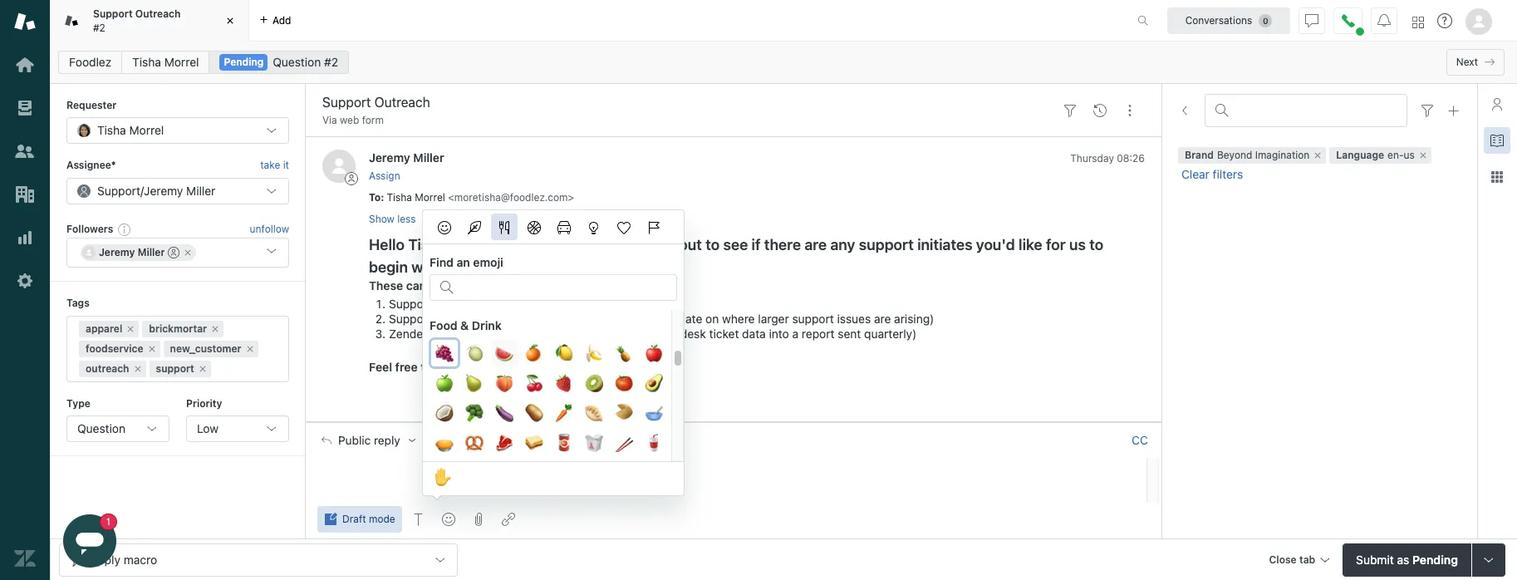 Task type: describe. For each thing, give the bounding box(es) containing it.
beyond inside hello tisha, we at beyond help are reaching out to see if there are any support initiates you'd like for us to begin with your team? these can be: support forms (to help standardize tickets) support syncs (w/ leadership or the entire team to update on where larger support issues are arising) zendesk analysis reports (we can summarize the zendesk ticket data into a report sent quarterly)
[[497, 236, 550, 253]]

2 zendesk from the left
[[660, 327, 706, 341]]

tisha morrel inside 'tisha morrel' link
[[132, 55, 199, 69]]

🥪️
[[525, 431, 543, 455]]

hello tisha, we at beyond help are reaching out to see if there are any support initiates you'd like for us to begin with your team? these can be: support forms (to help standardize tickets) support syncs (w/ leadership or the entire team to update on where larger support issues are arising) zendesk analysis reports (we can summarize the zendesk ticket data into a report sent quarterly)
[[369, 236, 1104, 341]]

quarterly)
[[864, 327, 917, 341]]

entire
[[587, 312, 618, 326]]

brand
[[1185, 149, 1214, 161]]

admin image
[[14, 270, 36, 292]]

an
[[457, 255, 470, 269]]

think!
[[559, 360, 591, 374]]

to left let at bottom left
[[421, 360, 432, 374]]

0 vertical spatial beyond
[[1217, 149, 1253, 161]]

any
[[831, 236, 856, 253]]

zendesk image
[[14, 548, 36, 569]]

customers image
[[14, 140, 36, 162]]

🍒️
[[525, 371, 543, 396]]

filters
[[1213, 167, 1243, 181]]

🥣️
[[645, 401, 663, 425]]

1 horizontal spatial tisha
[[387, 191, 412, 203]]

2 vertical spatial support
[[389, 312, 432, 326]]

🍋️
[[555, 342, 573, 366]]

zendesk support image
[[14, 11, 36, 32]]

add attachment image
[[472, 513, 485, 526]]

🍈️
[[465, 342, 484, 366]]

help
[[553, 236, 586, 253]]

organizations image
[[14, 184, 36, 205]]

data
[[742, 327, 766, 341]]

back image
[[1178, 104, 1192, 117]]

to for to
[[439, 433, 452, 447]]

language
[[1337, 149, 1385, 161]]

me
[[452, 360, 470, 374]]

avatar image
[[322, 150, 356, 183]]

imagination
[[1255, 149, 1310, 161]]

submit
[[1356, 552, 1394, 566]]

thursday 08:26
[[1071, 152, 1145, 165]]

what
[[505, 360, 533, 374]]

to right 'out'
[[706, 236, 720, 253]]

arising)
[[894, 312, 934, 326]]

submit as pending
[[1356, 552, 1458, 566]]

team?
[[480, 258, 523, 276]]

reporting image
[[14, 227, 36, 248]]

tags
[[66, 297, 90, 309]]

to for to : tisha morrel <moretisha@foodlez.com>
[[369, 191, 381, 203]]

🍎️
[[645, 342, 663, 366]]

see
[[723, 236, 748, 253]]

clear filters link
[[1178, 167, 1247, 182]]

#2
[[93, 21, 105, 34]]

0 horizontal spatial can
[[406, 278, 426, 293]]

🥥️
[[435, 401, 454, 425]]

🥑️
[[645, 371, 663, 396]]

us inside hello tisha, we at beyond help are reaching out to see if there are any support initiates you'd like for us to begin with your team? these can be: support forms (to help standardize tickets) support syncs (w/ leadership or the entire team to update on where larger support issues are arising) zendesk analysis reports (we can summarize the zendesk ticket data into a report sent quarterly)
[[1069, 236, 1086, 253]]

you
[[536, 360, 556, 374]]

🍉️
[[495, 342, 514, 366]]

events image
[[1094, 104, 1107, 117]]

1 horizontal spatial tisha morrel
[[483, 434, 544, 446]]

your
[[445, 258, 476, 276]]

🍅️
[[615, 371, 633, 396]]

1 vertical spatial can
[[555, 327, 575, 341]]

🍓️
[[555, 371, 573, 396]]

we
[[454, 236, 476, 253]]

reaching
[[615, 236, 676, 253]]

1 vertical spatial support
[[389, 297, 432, 311]]

hello
[[369, 236, 405, 253]]

clear
[[1182, 167, 1210, 181]]

at
[[480, 236, 493, 253]]

question button
[[66, 415, 170, 442]]

update
[[665, 312, 703, 326]]

tab containing support outreach
[[50, 0, 249, 42]]

unfollow button
[[250, 222, 289, 237]]

initiates
[[918, 236, 973, 253]]

on
[[706, 312, 719, 326]]

2 horizontal spatial are
[[874, 312, 891, 326]]

know
[[472, 360, 502, 374]]

🥦️
[[465, 401, 484, 425]]

:
[[381, 191, 384, 203]]

en-
[[1388, 149, 1404, 161]]

insert emojis image
[[442, 513, 455, 526]]

main element
[[0, 0, 50, 580]]

knowledge image
[[1491, 134, 1504, 147]]

syncs
[[435, 312, 468, 326]]

secondary element
[[50, 46, 1517, 79]]

to : tisha morrel <moretisha@foodlez.com>
[[369, 191, 574, 203]]

type
[[66, 397, 90, 409]]

show
[[369, 213, 395, 225]]

tickets)
[[584, 297, 624, 311]]

less
[[397, 213, 416, 225]]

🍎️ 🍏️
[[435, 342, 663, 396]]

2 horizontal spatial morrel
[[512, 434, 544, 446]]

cc button
[[1132, 433, 1148, 448]]

0 vertical spatial us
[[1404, 149, 1415, 161]]

show less
[[369, 213, 416, 225]]

foodlez link
[[58, 51, 122, 74]]

feel
[[369, 360, 392, 374]]

(w/
[[471, 312, 487, 326]]

jeremy miller assign
[[369, 151, 444, 182]]

tabs tab list
[[50, 0, 1120, 42]]

to right for
[[1090, 236, 1104, 253]]

pending link
[[209, 51, 349, 74]]

tisha morrel link
[[121, 51, 210, 74]]

to right team
[[651, 312, 662, 326]]

Public reply composer Draft mode text field
[[314, 458, 1142, 493]]

there
[[764, 236, 801, 253]]

low button
[[186, 415, 289, 442]]

1 horizontal spatial the
[[639, 327, 657, 341]]

🍊️
[[525, 342, 543, 366]]

next
[[1457, 56, 1478, 68]]

find
[[430, 255, 454, 269]]

🍍️
[[615, 342, 633, 366]]

web
[[340, 114, 359, 126]]

1 horizontal spatial morrel
[[415, 191, 445, 203]]

customer context image
[[1491, 97, 1504, 111]]

let
[[435, 360, 449, 374]]



Task type: locate. For each thing, give the bounding box(es) containing it.
pending inside secondary element
[[224, 56, 264, 68]]

1 vertical spatial tisha morrel
[[483, 434, 544, 446]]

into
[[769, 327, 789, 341]]

0 vertical spatial pending
[[224, 56, 264, 68]]

😁️
[[594, 360, 609, 374]]

analysis
[[438, 327, 483, 341]]

1 horizontal spatial us
[[1404, 149, 1415, 161]]

support left syncs
[[389, 312, 432, 326]]

beyond up "filters"
[[1217, 149, 1253, 161]]

add link (cmd k) image
[[502, 513, 515, 526]]

team
[[621, 312, 648, 326]]

0 horizontal spatial morrel
[[164, 55, 199, 69]]

0 vertical spatial can
[[406, 278, 426, 293]]

0 vertical spatial morrel
[[164, 55, 199, 69]]

can down with
[[406, 278, 426, 293]]

zendesk down update
[[660, 327, 706, 341]]

us right for
[[1069, 236, 1086, 253]]

zendesk
[[389, 327, 435, 341], [660, 327, 706, 341]]

ticket
[[709, 327, 739, 341]]

pending down the close image
[[224, 56, 264, 68]]

1 horizontal spatial pending
[[1413, 552, 1458, 566]]

draft mode
[[342, 513, 395, 525]]

where
[[722, 312, 755, 326]]

to down 🥥️
[[439, 433, 452, 447]]

tisha morrel down outreach
[[132, 55, 199, 69]]

to
[[706, 236, 720, 253], [1090, 236, 1104, 253], [651, 312, 662, 326], [421, 360, 432, 374]]

Subject field
[[319, 92, 1052, 112]]

🥠️
[[615, 401, 633, 425]]

1 horizontal spatial support
[[859, 236, 914, 253]]

0 horizontal spatial tisha
[[132, 55, 161, 69]]

standardize
[[519, 297, 581, 311]]

1 vertical spatial to
[[439, 433, 452, 447]]

larger
[[758, 312, 789, 326]]

🥩️
[[495, 431, 514, 455]]

tisha morrel down 🍆️
[[483, 434, 544, 446]]

show less button
[[369, 212, 416, 227]]

1 vertical spatial beyond
[[497, 236, 550, 253]]

mode
[[369, 513, 395, 525]]

you'd
[[976, 236, 1015, 253]]

support up '#2'
[[93, 8, 133, 20]]

like
[[1019, 236, 1043, 253]]

2 vertical spatial tisha
[[483, 434, 509, 446]]

support down these
[[389, 297, 432, 311]]

conversations button
[[1168, 7, 1291, 34]]

1 horizontal spatial zendesk
[[660, 327, 706, 341]]

tisha down support outreach #2
[[132, 55, 161, 69]]

🥤️
[[645, 431, 663, 455]]

emoji
[[473, 255, 503, 269]]

2 horizontal spatial tisha
[[483, 434, 509, 446]]

1 horizontal spatial are
[[805, 236, 827, 253]]

tab
[[50, 0, 249, 42]]

be:
[[429, 278, 447, 293]]

moretisha@foodlez.com image
[[466, 434, 479, 447]]

as
[[1397, 552, 1410, 566]]

jeremy
[[369, 151, 410, 165]]

zendesk up "free"
[[389, 327, 435, 341]]

support
[[859, 236, 914, 253], [792, 312, 834, 326]]

<moretisha@foodlez.com>
[[448, 191, 574, 203]]

(we
[[531, 327, 552, 341]]

support outreach #2
[[93, 8, 181, 34]]

a
[[792, 327, 799, 341]]

0 vertical spatial support
[[93, 8, 133, 20]]

reports
[[486, 327, 528, 341]]

get started image
[[14, 54, 36, 76]]

are
[[589, 236, 611, 253], [805, 236, 827, 253], [874, 312, 891, 326]]

are up quarterly)
[[874, 312, 891, 326]]

cc
[[1132, 433, 1148, 447]]

feel free to let me know what you think! 😁️
[[369, 360, 609, 374]]

🍐️
[[465, 371, 484, 396]]

support
[[93, 8, 133, 20], [389, 297, 432, 311], [389, 312, 432, 326]]

🥣️ 🥧️
[[435, 401, 663, 455]]

0 vertical spatial tisha
[[132, 55, 161, 69]]

edit user image
[[550, 434, 562, 446]]

support up 'report'
[[792, 312, 834, 326]]

1 horizontal spatial beyond
[[1217, 149, 1253, 161]]

1 vertical spatial the
[[639, 327, 657, 341]]

find an emoji
[[430, 255, 503, 269]]

format text image
[[412, 513, 425, 526]]

report
[[802, 327, 835, 341]]

morrel
[[164, 55, 199, 69], [415, 191, 445, 203], [512, 434, 544, 446]]

help
[[492, 297, 515, 311]]

issues
[[837, 312, 871, 326]]

language en-us
[[1337, 149, 1415, 161]]

to up the show
[[369, 191, 381, 203]]

1 vertical spatial tisha
[[387, 191, 412, 203]]

0 horizontal spatial pending
[[224, 56, 264, 68]]

priority
[[186, 397, 222, 409]]

morrel up less
[[415, 191, 445, 203]]

us left remove image
[[1404, 149, 1415, 161]]

summarize
[[578, 327, 636, 341]]

1 vertical spatial morrel
[[415, 191, 445, 203]]

food & drink
[[430, 318, 502, 332]]

remove image
[[1313, 151, 1323, 161]]

get help image
[[1438, 13, 1453, 28]]

miller
[[413, 151, 444, 165]]

tisha right :
[[387, 191, 412, 203]]

via web form
[[322, 114, 384, 126]]

tisha inside secondary element
[[132, 55, 161, 69]]

tisha right 'moretisha@foodlez.com' image
[[483, 434, 509, 446]]

foodlez
[[69, 55, 112, 69]]

begin
[[369, 258, 408, 276]]

support inside support outreach #2
[[93, 8, 133, 20]]

clear filters
[[1182, 167, 1243, 181]]

question
[[77, 421, 125, 435]]

the
[[567, 312, 584, 326], [639, 327, 657, 341]]

0 vertical spatial support
[[859, 236, 914, 253]]

or
[[553, 312, 564, 326]]

are right help
[[589, 236, 611, 253]]

🥨️
[[465, 431, 484, 455]]

0 vertical spatial to
[[369, 191, 381, 203]]

can down or
[[555, 327, 575, 341]]

beyond
[[1217, 149, 1253, 161], [497, 236, 550, 253]]

0 horizontal spatial beyond
[[497, 236, 550, 253]]

🥡️
[[585, 431, 603, 455]]

0 horizontal spatial the
[[567, 312, 584, 326]]

draft mode button
[[317, 506, 402, 533]]

0 vertical spatial the
[[567, 312, 584, 326]]

zendesk products image
[[1413, 16, 1424, 28]]

tisha,
[[408, 236, 451, 253]]

beyond up team?
[[497, 236, 550, 253]]

Thursday 08:26 text field
[[1071, 152, 1145, 165]]

✋
[[434, 465, 452, 489]]

to
[[369, 191, 381, 203], [439, 433, 452, 447]]

pending right as
[[1413, 552, 1458, 566]]

1 horizontal spatial to
[[439, 433, 452, 447]]

remove image
[[1418, 151, 1428, 161]]

support right any
[[859, 236, 914, 253]]

morrel inside secondary element
[[164, 55, 199, 69]]

🥝️
[[585, 371, 603, 396]]

the down team
[[639, 327, 657, 341]]

are left any
[[805, 236, 827, 253]]

tisha
[[132, 55, 161, 69], [387, 191, 412, 203], [483, 434, 509, 446]]

food
[[430, 318, 458, 332]]

🍑️
[[495, 371, 514, 396]]

0 horizontal spatial are
[[589, 236, 611, 253]]

the right or
[[567, 312, 584, 326]]

morrel down outreach
[[164, 55, 199, 69]]

0 horizontal spatial support
[[792, 312, 834, 326]]

0 horizontal spatial tisha morrel
[[132, 55, 199, 69]]

for
[[1046, 236, 1066, 253]]

close image
[[222, 12, 239, 29]]

form
[[362, 114, 384, 126]]

0 horizontal spatial to
[[369, 191, 381, 203]]

0 horizontal spatial us
[[1069, 236, 1086, 253]]

1 horizontal spatial can
[[555, 327, 575, 341]]

0 horizontal spatial zendesk
[[389, 327, 435, 341]]

via
[[322, 114, 337, 126]]

tisha morrel
[[132, 55, 199, 69], [483, 434, 544, 446]]

1 vertical spatial pending
[[1413, 552, 1458, 566]]

these
[[369, 278, 403, 293]]

apps image
[[1491, 170, 1504, 184]]

1 vertical spatial us
[[1069, 236, 1086, 253]]

1 vertical spatial support
[[792, 312, 834, 326]]

views image
[[14, 97, 36, 119]]

🥕️
[[555, 401, 573, 425]]

2 vertical spatial morrel
[[512, 434, 544, 446]]

take
[[260, 159, 280, 172]]

assign
[[369, 169, 400, 182]]

1 zendesk from the left
[[389, 327, 435, 341]]

0 vertical spatial tisha morrel
[[132, 55, 199, 69]]

sent
[[838, 327, 861, 341]]

outreach
[[135, 8, 181, 20]]

morrel down "🥔️"
[[512, 434, 544, 446]]



Task type: vqa. For each thing, say whether or not it's contained in the screenshot.
the rightmost Tisha
yes



